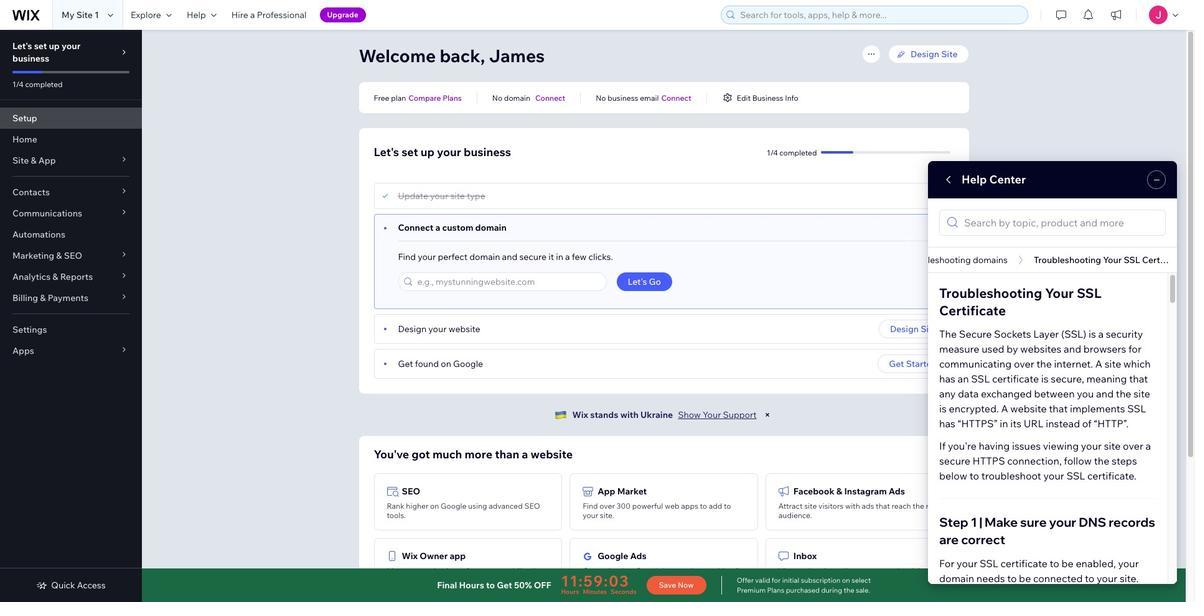 Task type: vqa. For each thing, say whether or not it's contained in the screenshot.
Compare Plans link
yes



Task type: locate. For each thing, give the bounding box(es) containing it.
seo right advanced
[[525, 502, 540, 511]]

settings
[[12, 324, 47, 336]]

0 horizontal spatial website
[[449, 324, 481, 335]]

manage
[[387, 567, 415, 576]]

0 vertical spatial with
[[621, 410, 639, 421]]

design down search for tools, apps, help & more... field
[[911, 49, 940, 60]]

0 vertical spatial up
[[49, 40, 60, 52]]

0 vertical spatial for
[[735, 567, 745, 576]]

1 vertical spatial seo
[[402, 486, 420, 498]]

site down the facebook
[[805, 502, 817, 511]]

business up final
[[434, 567, 465, 576]]

google right 'found'
[[453, 359, 483, 370]]

& left reports
[[53, 272, 58, 283]]

and left "activity"
[[887, 567, 900, 576]]

0 vertical spatial set
[[34, 40, 47, 52]]

on inside get noticed on google by people searching for what your business offers.
[[626, 567, 634, 576]]

domain right perfect
[[470, 252, 500, 263]]

view and reply to all messages and activity via email, chat & more.
[[779, 567, 939, 585]]

wix for wix owner app
[[402, 551, 418, 562]]

1 horizontal spatial app
[[598, 486, 616, 498]]

site left type
[[451, 191, 465, 202]]

google inside get noticed on google by people searching for what your business offers.
[[636, 567, 662, 576]]

2 no from the left
[[596, 93, 606, 102]]

& inside marketing & seo dropdown button
[[56, 250, 62, 262]]

0 horizontal spatial up
[[49, 40, 60, 52]]

0 horizontal spatial let's set up your business
[[12, 40, 81, 64]]

it
[[549, 252, 554, 263]]

offer
[[737, 577, 754, 585]]

on down all
[[842, 577, 851, 585]]

seo
[[64, 250, 82, 262], [402, 486, 420, 498], [525, 502, 540, 511]]

1/4 completed down info
[[767, 148, 817, 157]]

get inside button
[[890, 359, 905, 370]]

with left final
[[387, 576, 402, 585]]

0 horizontal spatial no
[[493, 93, 503, 102]]

& up "analytics & reports"
[[56, 250, 62, 262]]

1 vertical spatial let's set up your business
[[374, 145, 511, 159]]

for right valid
[[772, 577, 781, 585]]

1 horizontal spatial wix
[[573, 410, 589, 421]]

on down google ads
[[626, 567, 634, 576]]

0 horizontal spatial site
[[451, 191, 465, 202]]

1 more. from the left
[[437, 576, 457, 585]]

let's set up your business down my
[[12, 40, 81, 64]]

site inside button
[[921, 324, 938, 335]]

minutes
[[583, 589, 607, 597]]

& left final
[[430, 576, 435, 585]]

web
[[665, 502, 680, 511]]

wix up manage
[[402, 551, 418, 562]]

more.
[[437, 576, 457, 585], [825, 576, 845, 585]]

1 horizontal spatial for
[[772, 577, 781, 585]]

your down my
[[62, 40, 81, 52]]

find over 300 powerful web apps to add to your site.
[[583, 502, 732, 521]]

purchased
[[786, 587, 820, 595]]

marketing & seo
[[12, 250, 82, 262]]

0 vertical spatial find
[[398, 252, 416, 263]]

automations
[[12, 229, 65, 240]]

design site
[[911, 49, 958, 60], [891, 324, 938, 335]]

0 horizontal spatial and
[[502, 252, 518, 263]]

0 vertical spatial let's set up your business
[[12, 40, 81, 64]]

completed down info
[[780, 148, 817, 157]]

back,
[[440, 45, 485, 67]]

your left site.
[[583, 511, 599, 521]]

more. inside view and reply to all messages and activity via email, chat & more.
[[825, 576, 845, 585]]

1 horizontal spatial plans
[[768, 587, 785, 595]]

domain for custom
[[476, 222, 507, 234]]

get left the started
[[890, 359, 905, 370]]

1 no from the left
[[493, 93, 503, 102]]

connect down james
[[536, 93, 566, 102]]

1 vertical spatial set
[[402, 145, 418, 159]]

chat inside view and reply to all messages and activity via email, chat & more.
[[801, 576, 817, 585]]

app down home link
[[38, 155, 56, 166]]

app inside site & app popup button
[[38, 155, 56, 166]]

more. down app
[[437, 576, 457, 585]]

let's set up your business inside sidebar element
[[12, 40, 81, 64]]

1 connect link from the left
[[536, 92, 566, 103]]

1 horizontal spatial the
[[913, 502, 925, 511]]

using
[[468, 502, 487, 511]]

0 vertical spatial let's
[[12, 40, 32, 52]]

chat up purchased on the bottom right of the page
[[801, 576, 817, 585]]

welcome back, james
[[359, 45, 545, 67]]

0 horizontal spatial plans
[[443, 93, 462, 102]]

hours left minutes
[[561, 589, 579, 597]]

1 vertical spatial visitors
[[404, 576, 429, 585]]

your right what
[[602, 576, 617, 585]]

website right than
[[531, 448, 573, 462]]

site
[[451, 191, 465, 202], [805, 502, 817, 511]]

& right the facebook
[[837, 486, 843, 498]]

chat up off
[[529, 567, 545, 576]]

1 vertical spatial wix
[[402, 551, 418, 562]]

for
[[735, 567, 745, 576], [772, 577, 781, 585]]

analytics
[[12, 272, 51, 283]]

business
[[12, 53, 49, 64], [608, 93, 639, 102], [464, 145, 511, 159], [434, 567, 465, 576], [619, 576, 650, 585]]

by
[[663, 567, 672, 576]]

connect right email
[[662, 93, 692, 102]]

design up get started button
[[891, 324, 919, 335]]

1 vertical spatial let's
[[374, 145, 399, 159]]

get inside get noticed on google by people searching for what your business offers.
[[583, 567, 596, 576]]

find for find over 300 powerful web apps to add to your site.
[[583, 502, 598, 511]]

1/4 completed up setup
[[12, 80, 63, 89]]

1/4 completed inside sidebar element
[[12, 80, 63, 89]]

you've
[[374, 448, 409, 462]]

0 vertical spatial completed
[[25, 80, 63, 89]]

let's set up your business up update your site type
[[374, 145, 511, 159]]

find left perfect
[[398, 252, 416, 263]]

apps
[[682, 502, 699, 511]]

& inside site & app popup button
[[31, 155, 37, 166]]

hours inside 11:59:03 hours minutes seconds
[[561, 589, 579, 597]]

0 vertical spatial site
[[451, 191, 465, 202]]

your
[[62, 40, 81, 52], [437, 145, 461, 159], [430, 191, 449, 202], [418, 252, 436, 263], [429, 324, 447, 335], [583, 511, 599, 521], [417, 567, 433, 576], [485, 567, 500, 576], [602, 576, 617, 585]]

on for noticed
[[626, 567, 634, 576]]

stands
[[591, 410, 619, 421]]

1 vertical spatial with
[[846, 502, 861, 511]]

connect down 'update'
[[398, 222, 434, 234]]

ads
[[862, 502, 875, 511]]

1 vertical spatial 1/4 completed
[[767, 148, 817, 157]]

a
[[250, 9, 255, 21], [436, 222, 441, 234], [566, 252, 570, 263], [522, 448, 528, 462]]

via
[[929, 567, 939, 576]]

domain for perfect
[[470, 252, 500, 263]]

2 connect link from the left
[[662, 92, 692, 103]]

a right 'hire'
[[250, 9, 255, 21]]

more. inside manage your business from your mobile, chat with visitors & more.
[[437, 576, 457, 585]]

1 vertical spatial completed
[[780, 148, 817, 157]]

google inside rank higher on google using advanced seo tools.
[[441, 502, 467, 511]]

on
[[441, 359, 451, 370], [430, 502, 439, 511], [626, 567, 634, 576], [842, 577, 851, 585]]

connect link down james
[[536, 92, 566, 103]]

50%
[[514, 580, 532, 592]]

2 vertical spatial domain
[[470, 252, 500, 263]]

0 vertical spatial seo
[[64, 250, 82, 262]]

0 horizontal spatial the
[[844, 587, 855, 595]]

& for facebook
[[837, 486, 843, 498]]

plans right 'compare'
[[443, 93, 462, 102]]

1 vertical spatial ads
[[631, 551, 647, 562]]

on inside rank higher on google using advanced seo tools.
[[430, 502, 439, 511]]

1 horizontal spatial 1/4 completed
[[767, 148, 817, 157]]

with inside manage your business from your mobile, chat with visitors & more.
[[387, 576, 402, 585]]

completed
[[25, 80, 63, 89], [780, 148, 817, 157]]

that
[[876, 502, 890, 511]]

1/4 up setup
[[12, 80, 24, 89]]

1 horizontal spatial completed
[[780, 148, 817, 157]]

get left 'found'
[[398, 359, 413, 370]]

google left by at the bottom
[[636, 567, 662, 576]]

no down james
[[493, 93, 503, 102]]

on right higher
[[430, 502, 439, 511]]

hours down from
[[459, 580, 484, 592]]

billing & payments button
[[0, 288, 142, 309]]

1 vertical spatial domain
[[476, 222, 507, 234]]

get noticed on google by people searching for what your business offers.
[[583, 567, 745, 585]]

1 horizontal spatial site
[[805, 502, 817, 511]]

0 horizontal spatial 1/4
[[12, 80, 24, 89]]

a right in
[[566, 252, 570, 263]]

0 vertical spatial 1/4
[[12, 80, 24, 89]]

business up setup
[[12, 53, 49, 64]]

design
[[911, 49, 940, 60], [398, 324, 427, 335], [891, 324, 919, 335]]

find inside find over 300 powerful web apps to add to your site.
[[583, 502, 598, 511]]

& inside billing & payments popup button
[[40, 293, 46, 304]]

& up during
[[818, 576, 823, 585]]

2 horizontal spatial connect
[[662, 93, 692, 102]]

1 horizontal spatial 1/4
[[767, 148, 778, 157]]

0 vertical spatial website
[[449, 324, 481, 335]]

find left 'over'
[[583, 502, 598, 511]]

1 horizontal spatial find
[[583, 502, 598, 511]]

my site 1
[[62, 9, 99, 21]]

the left right at the right bottom of page
[[913, 502, 925, 511]]

1/4 down "business"
[[767, 148, 778, 157]]

home link
[[0, 129, 142, 150]]

for inside offer valid for initial subscription on select premium plans purchased during the sale.
[[772, 577, 781, 585]]

during
[[822, 587, 843, 595]]

Search for tools, apps, help & more... field
[[737, 6, 1024, 24]]

1 horizontal spatial hours
[[561, 589, 579, 597]]

update your site type
[[398, 191, 486, 202]]

no for no domain
[[493, 93, 503, 102]]

1 horizontal spatial visitors
[[819, 502, 844, 511]]

& inside analytics & reports popup button
[[53, 272, 58, 283]]

business up type
[[464, 145, 511, 159]]

0 horizontal spatial 1/4 completed
[[12, 80, 63, 89]]

searching
[[700, 567, 734, 576]]

your inside let's set up your business
[[62, 40, 81, 52]]

connect
[[536, 93, 566, 102], [662, 93, 692, 102], [398, 222, 434, 234]]

no business email connect
[[596, 93, 692, 102]]

for up offer
[[735, 567, 745, 576]]

let's
[[12, 40, 32, 52], [374, 145, 399, 159], [628, 277, 647, 288]]

seconds
[[611, 589, 637, 597]]

no left email
[[596, 93, 606, 102]]

right
[[926, 502, 943, 511]]

a left custom
[[436, 222, 441, 234]]

billing
[[12, 293, 38, 304]]

2 horizontal spatial let's
[[628, 277, 647, 288]]

& down home
[[31, 155, 37, 166]]

1 vertical spatial up
[[421, 145, 435, 159]]

1 vertical spatial plans
[[768, 587, 785, 595]]

0 horizontal spatial set
[[34, 40, 47, 52]]

0 horizontal spatial visitors
[[404, 576, 429, 585]]

to left 50%
[[486, 580, 495, 592]]

the inside offer valid for initial subscription on select premium plans purchased during the sale.
[[844, 587, 855, 595]]

more
[[465, 448, 493, 462]]

website up get found on google in the left of the page
[[449, 324, 481, 335]]

facebook & instagram ads
[[794, 486, 906, 498]]

0 vertical spatial visitors
[[819, 502, 844, 511]]

0 horizontal spatial more.
[[437, 576, 457, 585]]

1 horizontal spatial ads
[[889, 486, 906, 498]]

save now
[[659, 581, 694, 590]]

to left all
[[832, 567, 839, 576]]

0 horizontal spatial app
[[38, 155, 56, 166]]

0 horizontal spatial find
[[398, 252, 416, 263]]

& right billing
[[40, 293, 46, 304]]

2 vertical spatial with
[[387, 576, 402, 585]]

app
[[38, 155, 56, 166], [598, 486, 616, 498]]

with down facebook & instagram ads
[[846, 502, 861, 511]]

0 horizontal spatial completed
[[25, 80, 63, 89]]

domain up find your perfect domain and secure it in a few clicks.
[[476, 222, 507, 234]]

few
[[572, 252, 587, 263]]

1 horizontal spatial chat
[[801, 576, 817, 585]]

app
[[450, 551, 466, 562]]

0 horizontal spatial with
[[387, 576, 402, 585]]

with right stands
[[621, 410, 639, 421]]

1 vertical spatial website
[[531, 448, 573, 462]]

1 horizontal spatial no
[[596, 93, 606, 102]]

0 horizontal spatial chat
[[529, 567, 545, 576]]

connect link for no business email connect
[[662, 92, 692, 103]]

1 horizontal spatial connect
[[536, 93, 566, 102]]

to left add
[[700, 502, 708, 511]]

get started
[[890, 359, 938, 370]]

1 vertical spatial site
[[805, 502, 817, 511]]

design inside 'design site' button
[[891, 324, 919, 335]]

wix left stands
[[573, 410, 589, 421]]

2 vertical spatial seo
[[525, 502, 540, 511]]

1 vertical spatial design site
[[891, 324, 938, 335]]

1/4 completed
[[12, 80, 63, 89], [767, 148, 817, 157]]

started
[[907, 359, 938, 370]]

your down owner
[[417, 567, 433, 576]]

ads up get noticed on google by people searching for what your business offers.
[[631, 551, 647, 562]]

find your perfect domain and secure it in a few clicks.
[[398, 252, 613, 263]]

0 vertical spatial wix
[[573, 410, 589, 421]]

upgrade button
[[320, 7, 366, 22]]

design inside "design site" link
[[911, 49, 940, 60]]

and up offer valid for initial subscription on select premium plans purchased during the sale.
[[798, 567, 811, 576]]

edit business info
[[737, 93, 799, 102]]

now
[[678, 581, 694, 590]]

domain down james
[[504, 93, 531, 102]]

1 vertical spatial for
[[772, 577, 781, 585]]

connect link
[[536, 92, 566, 103], [662, 92, 692, 103]]

google left using
[[441, 502, 467, 511]]

add
[[709, 502, 723, 511]]

seo inside dropdown button
[[64, 250, 82, 262]]

connect link right email
[[662, 92, 692, 103]]

seo up higher
[[402, 486, 420, 498]]

reports
[[60, 272, 93, 283]]

1 horizontal spatial connect link
[[662, 92, 692, 103]]

business up seconds
[[619, 576, 650, 585]]

2 more. from the left
[[825, 576, 845, 585]]

1 horizontal spatial more.
[[825, 576, 845, 585]]

visitors down owner
[[404, 576, 429, 585]]

0 horizontal spatial wix
[[402, 551, 418, 562]]

setup link
[[0, 108, 142, 129]]

& for billing
[[40, 293, 46, 304]]

1 vertical spatial find
[[583, 502, 598, 511]]

go
[[649, 277, 661, 288]]

get left noticed
[[583, 567, 596, 576]]

business inside sidebar element
[[12, 53, 49, 64]]

select
[[852, 577, 871, 585]]

0 horizontal spatial ads
[[631, 551, 647, 562]]

help button
[[179, 0, 224, 30]]

connect link for no domain connect
[[536, 92, 566, 103]]

ads up "reach"
[[889, 486, 906, 498]]

final hours to get 50% off
[[437, 580, 551, 592]]

1 horizontal spatial seo
[[402, 486, 420, 498]]

and left the 'secure'
[[502, 252, 518, 263]]

let's go
[[628, 277, 661, 288]]

1 horizontal spatial and
[[798, 567, 811, 576]]

noticed
[[598, 567, 624, 576]]

over
[[600, 502, 615, 511]]

app up 'over'
[[598, 486, 616, 498]]

with inside attract site visitors with ads that reach the right audience.
[[846, 502, 861, 511]]

plans down valid
[[768, 587, 785, 595]]

seo up analytics & reports popup button
[[64, 250, 82, 262]]

site inside popup button
[[12, 155, 29, 166]]

get for get noticed on google by people searching for what your business offers.
[[583, 567, 596, 576]]

1 horizontal spatial website
[[531, 448, 573, 462]]

2 horizontal spatial seo
[[525, 502, 540, 511]]

the left the sale.
[[844, 587, 855, 595]]

0 horizontal spatial connect link
[[536, 92, 566, 103]]

300
[[617, 502, 631, 511]]

0 vertical spatial the
[[913, 502, 925, 511]]

plans
[[443, 93, 462, 102], [768, 587, 785, 595]]

visitors inside attract site visitors with ads that reach the right audience.
[[819, 502, 844, 511]]

attract site visitors with ads that reach the right audience.
[[779, 502, 943, 521]]

marketing & seo button
[[0, 245, 142, 267]]

completed up setup
[[25, 80, 63, 89]]

0 horizontal spatial let's
[[12, 40, 32, 52]]

visitors
[[819, 502, 844, 511], [404, 576, 429, 585]]

mobile,
[[502, 567, 528, 576]]

business inside get noticed on google by people searching for what your business offers.
[[619, 576, 650, 585]]

0 vertical spatial design site
[[911, 49, 958, 60]]

chat
[[529, 567, 545, 576], [801, 576, 817, 585]]

more. up during
[[825, 576, 845, 585]]

0 vertical spatial 1/4 completed
[[12, 80, 63, 89]]

1 vertical spatial the
[[844, 587, 855, 595]]

visitors down the facebook
[[819, 502, 844, 511]]

0 horizontal spatial for
[[735, 567, 745, 576]]

the
[[913, 502, 925, 511], [844, 587, 855, 595]]

rank higher on google using advanced seo tools.
[[387, 502, 540, 521]]

no for no business email
[[596, 93, 606, 102]]

your up get found on google in the left of the page
[[429, 324, 447, 335]]

2 vertical spatial let's
[[628, 277, 647, 288]]

on right 'found'
[[441, 359, 451, 370]]

2 horizontal spatial with
[[846, 502, 861, 511]]

email
[[640, 93, 659, 102]]



Task type: describe. For each thing, give the bounding box(es) containing it.
instagram
[[845, 486, 887, 498]]

inbox
[[794, 551, 817, 562]]

your right 'update'
[[430, 191, 449, 202]]

completed inside sidebar element
[[25, 80, 63, 89]]

get for get found on google
[[398, 359, 413, 370]]

your up update your site type
[[437, 145, 461, 159]]

apps
[[12, 346, 34, 357]]

set inside let's set up your business
[[34, 40, 47, 52]]

offers.
[[651, 576, 673, 585]]

rank
[[387, 502, 405, 511]]

to right add
[[724, 502, 732, 511]]

ukraine
[[641, 410, 673, 421]]

initial
[[783, 577, 800, 585]]

on inside offer valid for initial subscription on select premium plans purchased during the sale.
[[842, 577, 851, 585]]

your inside get noticed on google by people searching for what your business offers.
[[602, 576, 617, 585]]

1
[[95, 9, 99, 21]]

0 horizontal spatial connect
[[398, 222, 434, 234]]

wix for wix stands with ukraine show your support
[[573, 410, 589, 421]]

got
[[412, 448, 430, 462]]

1 vertical spatial 1/4
[[767, 148, 778, 157]]

let's inside let's set up your business
[[12, 40, 32, 52]]

wix stands with ukraine show your support
[[573, 410, 757, 421]]

on for higher
[[430, 502, 439, 511]]

upgrade
[[327, 10, 359, 19]]

sale.
[[856, 587, 871, 595]]

your
[[703, 410, 721, 421]]

update
[[398, 191, 428, 202]]

1 horizontal spatial let's set up your business
[[374, 145, 511, 159]]

1 horizontal spatial with
[[621, 410, 639, 421]]

no domain connect
[[493, 93, 566, 102]]

the inside attract site visitors with ads that reach the right audience.
[[913, 502, 925, 511]]

sidebar element
[[0, 30, 142, 603]]

& inside view and reply to all messages and activity via email, chat & more.
[[818, 576, 823, 585]]

free
[[374, 93, 390, 102]]

analytics & reports button
[[0, 267, 142, 288]]

save now button
[[647, 577, 707, 595]]

valid
[[756, 577, 771, 585]]

people
[[674, 567, 698, 576]]

premium
[[737, 587, 766, 595]]

site & app
[[12, 155, 56, 166]]

hire
[[232, 9, 248, 21]]

powerful
[[633, 502, 663, 511]]

payments
[[48, 293, 88, 304]]

chat inside manage your business from your mobile, chat with visitors & more.
[[529, 567, 545, 576]]

2 horizontal spatial and
[[887, 567, 900, 576]]

on for found
[[441, 359, 451, 370]]

attract
[[779, 502, 803, 511]]

site inside attract site visitors with ads that reach the right audience.
[[805, 502, 817, 511]]

0 vertical spatial ads
[[889, 486, 906, 498]]

1 horizontal spatial up
[[421, 145, 435, 159]]

show
[[678, 410, 701, 421]]

your left perfect
[[418, 252, 436, 263]]

quick
[[51, 580, 75, 592]]

professional
[[257, 9, 307, 21]]

design up 'found'
[[398, 324, 427, 335]]

type
[[467, 191, 486, 202]]

0 vertical spatial plans
[[443, 93, 462, 102]]

your inside find over 300 powerful web apps to add to your site.
[[583, 511, 599, 521]]

view
[[779, 567, 796, 576]]

email,
[[779, 576, 800, 585]]

compare plans link
[[409, 92, 462, 103]]

a right than
[[522, 448, 528, 462]]

info
[[785, 93, 799, 102]]

wix owner app
[[402, 551, 466, 562]]

& for marketing
[[56, 250, 62, 262]]

get started button
[[878, 355, 949, 374]]

contacts
[[12, 187, 50, 198]]

business inside manage your business from your mobile, chat with visitors & more.
[[434, 567, 465, 576]]

support
[[723, 410, 757, 421]]

1/4 inside sidebar element
[[12, 80, 24, 89]]

design your website
[[398, 324, 481, 335]]

perfect
[[438, 252, 468, 263]]

design site button
[[879, 320, 949, 339]]

for inside get noticed on google by people searching for what your business offers.
[[735, 567, 745, 576]]

visitors inside manage your business from your mobile, chat with visitors & more.
[[404, 576, 429, 585]]

facebook
[[794, 486, 835, 498]]

business left email
[[608, 93, 639, 102]]

compare
[[409, 93, 441, 102]]

clicks.
[[589, 252, 613, 263]]

design site link
[[889, 45, 969, 64]]

in
[[556, 252, 564, 263]]

settings link
[[0, 319, 142, 341]]

hire a professional link
[[224, 0, 314, 30]]

my
[[62, 9, 74, 21]]

find for find your perfect domain and secure it in a few clicks.
[[398, 252, 416, 263]]

seo inside rank higher on google using advanced seo tools.
[[525, 502, 540, 511]]

& for analytics
[[53, 272, 58, 283]]

get down mobile,
[[497, 580, 512, 592]]

let's inside "let's go" button
[[628, 277, 647, 288]]

hours for 11:59:03
[[561, 589, 579, 597]]

you've got much more than a website
[[374, 448, 573, 462]]

edit business info button
[[722, 92, 799, 103]]

get for get started
[[890, 359, 905, 370]]

explore
[[131, 9, 161, 21]]

offer valid for initial subscription on select premium plans purchased during the sale.
[[737, 577, 871, 595]]

what
[[583, 576, 600, 585]]

11:59:03 hours minutes seconds
[[561, 572, 637, 597]]

free plan compare plans
[[374, 93, 462, 102]]

google for higher
[[441, 502, 467, 511]]

reply
[[813, 567, 830, 576]]

billing & payments
[[12, 293, 88, 304]]

your up final hours to get 50% off
[[485, 567, 500, 576]]

google for noticed
[[636, 567, 662, 576]]

1 horizontal spatial let's
[[374, 145, 399, 159]]

apps button
[[0, 341, 142, 362]]

to inside view and reply to all messages and activity via email, chat & more.
[[832, 567, 839, 576]]

google up noticed
[[598, 551, 629, 562]]

app market
[[598, 486, 647, 498]]

get found on google
[[398, 359, 483, 370]]

plans inside offer valid for initial subscription on select premium plans purchased during the sale.
[[768, 587, 785, 595]]

1 vertical spatial app
[[598, 486, 616, 498]]

site & app button
[[0, 150, 142, 171]]

than
[[495, 448, 520, 462]]

1 horizontal spatial set
[[402, 145, 418, 159]]

automations link
[[0, 224, 142, 245]]

0 vertical spatial domain
[[504, 93, 531, 102]]

google for found
[[453, 359, 483, 370]]

up inside let's set up your business
[[49, 40, 60, 52]]

& for site
[[31, 155, 37, 166]]

marketing
[[12, 250, 54, 262]]

design site inside button
[[891, 324, 938, 335]]

plan
[[391, 93, 406, 102]]

analytics & reports
[[12, 272, 93, 283]]

secure
[[520, 252, 547, 263]]

hours for final
[[459, 580, 484, 592]]

& inside manage your business from your mobile, chat with visitors & more.
[[430, 576, 435, 585]]

help
[[187, 9, 206, 21]]

e.g., mystunningwebsite.com field
[[414, 273, 603, 291]]

subscription
[[801, 577, 841, 585]]

manage your business from your mobile, chat with visitors & more.
[[387, 567, 545, 585]]

save
[[659, 581, 676, 590]]

contacts button
[[0, 182, 142, 203]]



